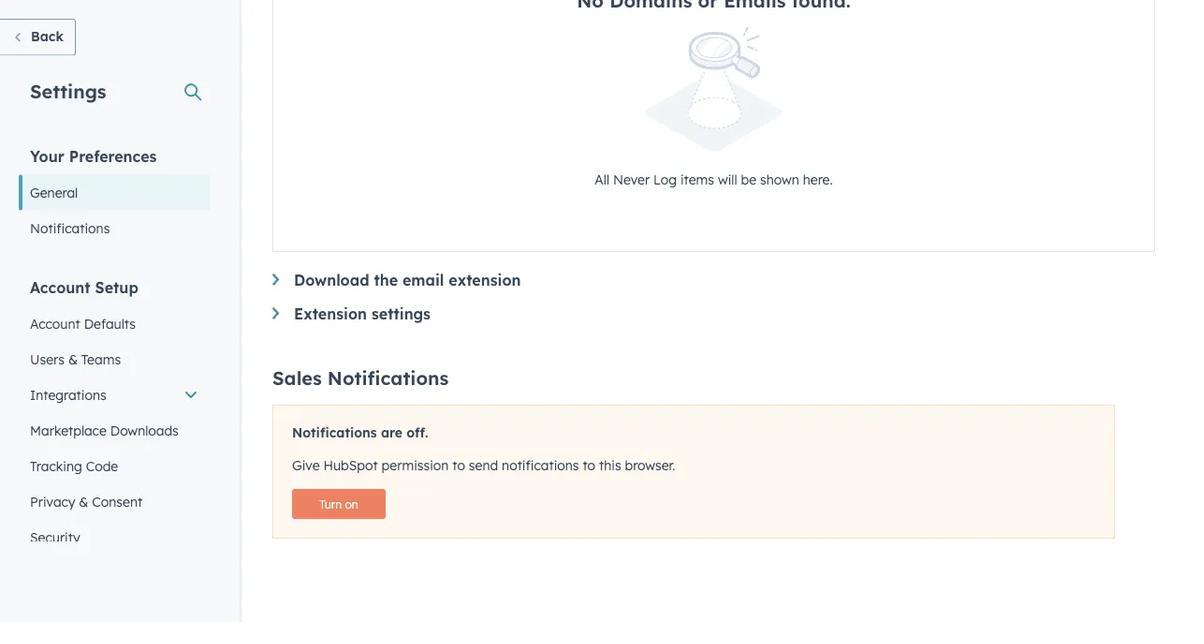 Task type: describe. For each thing, give the bounding box(es) containing it.
tracking
[[30, 458, 82, 474]]

download the email extension
[[294, 271, 521, 289]]

sales notifications
[[273, 366, 449, 390]]

tracking code link
[[19, 448, 210, 484]]

be
[[741, 171, 757, 187]]

are
[[381, 424, 403, 441]]

privacy & consent
[[30, 493, 143, 510]]

items
[[681, 171, 715, 187]]

extension settings button
[[273, 304, 1156, 323]]

marketplace
[[30, 422, 107, 438]]

back link
[[0, 19, 76, 56]]

privacy
[[30, 493, 75, 510]]

notifications are off.
[[292, 424, 428, 441]]

account setup
[[30, 278, 138, 296]]

downloads
[[110, 422, 179, 438]]

caret image for extension settings
[[273, 307, 279, 319]]

code
[[86, 458, 118, 474]]

all
[[595, 171, 610, 187]]

your
[[30, 147, 64, 165]]

security
[[30, 529, 80, 545]]

give
[[292, 457, 320, 473]]

download the email extension button
[[273, 271, 1156, 289]]

extension settings
[[294, 304, 431, 323]]

the
[[374, 271, 398, 289]]

& for users
[[68, 351, 78, 367]]

notifications for notifications are off.
[[292, 424, 377, 441]]

this
[[600, 457, 622, 473]]

account defaults link
[[19, 306, 210, 341]]

users & teams
[[30, 351, 121, 367]]

defaults
[[84, 315, 136, 332]]

never
[[614, 171, 650, 187]]

1 vertical spatial notifications
[[328, 366, 449, 390]]

1 to from the left
[[453, 457, 466, 473]]

give hubspot permission to send notifications to this browser.
[[292, 457, 676, 473]]

notifications link
[[19, 210, 210, 246]]

account setup element
[[19, 277, 210, 555]]

caret image for download the email extension
[[273, 273, 279, 285]]

sales
[[273, 366, 322, 390]]

marketplace downloads
[[30, 422, 179, 438]]

download
[[294, 271, 370, 289]]



Task type: locate. For each thing, give the bounding box(es) containing it.
consent
[[92, 493, 143, 510]]

integrations button
[[19, 377, 210, 413]]

privacy & consent link
[[19, 484, 210, 519]]

notifications inside your preferences element
[[30, 220, 110, 236]]

1 horizontal spatial to
[[583, 457, 596, 473]]

hubspot
[[324, 457, 378, 473]]

teams
[[81, 351, 121, 367]]

caret image inside the download the email extension dropdown button
[[273, 273, 279, 285]]

will
[[718, 171, 738, 187]]

preferences
[[69, 147, 157, 165]]

0 horizontal spatial to
[[453, 457, 466, 473]]

0 vertical spatial account
[[30, 278, 91, 296]]

turn
[[320, 497, 342, 511]]

& for privacy
[[79, 493, 88, 510]]

shown
[[761, 171, 800, 187]]

tracking code
[[30, 458, 118, 474]]

to left send
[[453, 457, 466, 473]]

1 vertical spatial account
[[30, 315, 80, 332]]

extension
[[449, 271, 521, 289]]

notifications up the 'hubspot'
[[292, 424, 377, 441]]

off.
[[407, 424, 428, 441]]

users
[[30, 351, 65, 367]]

2 account from the top
[[30, 315, 80, 332]]

1 vertical spatial caret image
[[273, 307, 279, 319]]

your preferences element
[[19, 146, 210, 246]]

caret image left download on the top left
[[273, 273, 279, 285]]

notifications for notifications
[[30, 220, 110, 236]]

browser.
[[625, 457, 676, 473]]

turn on button
[[292, 489, 386, 519]]

here.
[[804, 171, 833, 187]]

account for account setup
[[30, 278, 91, 296]]

email
[[403, 271, 444, 289]]

integrations
[[30, 386, 107, 403]]

log
[[654, 171, 677, 187]]

send
[[469, 457, 499, 473]]

account for account defaults
[[30, 315, 80, 332]]

all never log items will be shown here.
[[595, 171, 833, 187]]

notifications up are on the bottom of the page
[[328, 366, 449, 390]]

caret image inside extension settings dropdown button
[[273, 307, 279, 319]]

setup
[[95, 278, 138, 296]]

2 vertical spatial notifications
[[292, 424, 377, 441]]

account up users
[[30, 315, 80, 332]]

security link
[[19, 519, 210, 555]]

extension
[[294, 304, 367, 323]]

account
[[30, 278, 91, 296], [30, 315, 80, 332]]

1 vertical spatial &
[[79, 493, 88, 510]]

0 vertical spatial &
[[68, 351, 78, 367]]

0 vertical spatial notifications
[[30, 220, 110, 236]]

account defaults
[[30, 315, 136, 332]]

your preferences
[[30, 147, 157, 165]]

settings
[[372, 304, 431, 323]]

settings
[[30, 79, 106, 103]]

caret image
[[273, 273, 279, 285], [273, 307, 279, 319]]

back
[[31, 28, 64, 44]]

general link
[[19, 175, 210, 210]]

0 horizontal spatial &
[[68, 351, 78, 367]]

1 horizontal spatial &
[[79, 493, 88, 510]]

account up 'account defaults'
[[30, 278, 91, 296]]

1 caret image from the top
[[273, 273, 279, 285]]

to left "this" at the right bottom of page
[[583, 457, 596, 473]]

users & teams link
[[19, 341, 210, 377]]

2 caret image from the top
[[273, 307, 279, 319]]

1 account from the top
[[30, 278, 91, 296]]

caret image left extension
[[273, 307, 279, 319]]

&
[[68, 351, 78, 367], [79, 493, 88, 510]]

notifications
[[30, 220, 110, 236], [328, 366, 449, 390], [292, 424, 377, 441]]

& right users
[[68, 351, 78, 367]]

turn on
[[320, 497, 358, 511]]

on
[[345, 497, 358, 511]]

general
[[30, 184, 78, 200]]

0 vertical spatial caret image
[[273, 273, 279, 285]]

notifications down general at the top of the page
[[30, 220, 110, 236]]

marketplace downloads link
[[19, 413, 210, 448]]

2 to from the left
[[583, 457, 596, 473]]

to
[[453, 457, 466, 473], [583, 457, 596, 473]]

& right privacy
[[79, 493, 88, 510]]

notifications
[[502, 457, 579, 473]]

permission
[[382, 457, 449, 473]]



Task type: vqa. For each thing, say whether or not it's contained in the screenshot.
Gary Orlando icon
no



